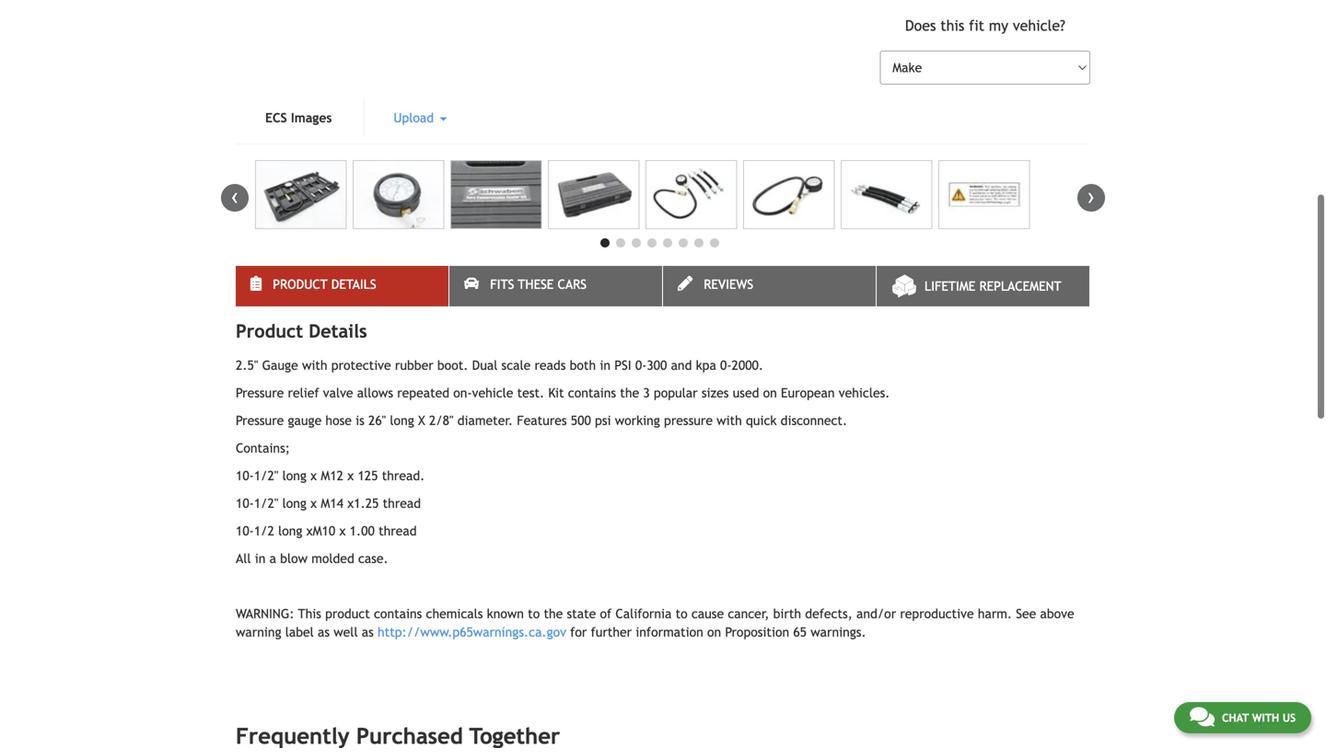 Task type: vqa. For each thing, say whether or not it's contained in the screenshot.
the right 0-
yes



Task type: describe. For each thing, give the bounding box(es) containing it.
diameter.
[[458, 414, 513, 428]]

pressure gauge hose is 26" long x 2/8" diameter. features 500 psi working pressure with quick disconnect.
[[236, 414, 848, 428]]

pressure for pressure relief valve allows repeated on-vehicle test. kit contains the 3 popular sizes used on european vehicles.
[[236, 386, 284, 401]]

10- for 10-1/2" long x m12 x 125 thread.
[[236, 469, 254, 484]]

x left m12 in the bottom left of the page
[[311, 469, 317, 484]]

65
[[793, 626, 807, 640]]

kit
[[548, 386, 564, 401]]

chat with us link
[[1174, 703, 1312, 734]]

psi
[[615, 358, 632, 373]]

1 es#3981068 - 06254sch01a - euro compression tester kit - built with 3 size hoses with 14mm end, 12mm end and 10mm end - schwaben - audi bmw volkswagen mercedes benz mini porsche image from the left
[[255, 160, 347, 230]]

kpa
[[696, 358, 716, 373]]

all in a blow molded case.
[[236, 552, 388, 567]]

does this fit my vehicle?
[[905, 17, 1066, 34]]

california
[[616, 607, 672, 622]]

4 es#3981068 - 06254sch01a - euro compression tester kit - built with 3 size hoses with 14mm end, 12mm end and 10mm end - schwaben - audi bmw volkswagen mercedes benz mini porsche image from the left
[[548, 160, 640, 230]]

and
[[671, 358, 692, 373]]

1.00
[[350, 524, 375, 539]]

dual
[[472, 358, 498, 373]]

10- for 10-1/2 long xm10 x 1.00 thread
[[236, 524, 254, 539]]

warning
[[236, 626, 281, 640]]

lifetime
[[925, 279, 976, 294]]

1 0- from the left
[[635, 358, 647, 373]]

fits these cars link
[[450, 266, 662, 307]]

boot.
[[437, 358, 468, 373]]

ecs images link
[[236, 100, 361, 136]]

x left m14
[[311, 497, 317, 511]]

features
[[517, 414, 567, 428]]

this
[[298, 607, 321, 622]]

this
[[941, 17, 965, 34]]

‹ link
[[221, 184, 249, 212]]

x1.25
[[347, 497, 379, 511]]

›
[[1088, 184, 1095, 209]]

popular
[[654, 386, 698, 401]]

a
[[270, 552, 276, 567]]

both
[[570, 358, 596, 373]]

3
[[643, 386, 650, 401]]

2 vertical spatial with
[[1252, 712, 1280, 725]]

contains inside warning: this product contains chemicals known to the state of california to cause cancer, birth defects, and/or reproductive harm. see above warning label as well as
[[374, 607, 422, 622]]

http://www.p65warnings.ca.gov
[[378, 626, 566, 640]]

ecs images
[[265, 111, 332, 125]]

2.5" gauge with protective rubber boot. dual scale reads both in psi 0-300 and kpa 0-2000.
[[236, 358, 764, 373]]

1 horizontal spatial the
[[620, 386, 639, 401]]

x
[[418, 414, 425, 428]]

test.
[[517, 386, 545, 401]]

ecs
[[265, 111, 287, 125]]

10-1/2" long x m14 x1.25 thread
[[236, 497, 421, 511]]

500
[[571, 414, 591, 428]]

well
[[334, 626, 358, 640]]

http://www.p65warnings.ca.gov for further information on proposition 65 warnings.
[[378, 626, 866, 640]]

molded
[[312, 552, 354, 567]]

comments image
[[1190, 707, 1215, 729]]

the inside warning: this product contains chemicals known to the state of california to cause cancer, birth defects, and/or reproductive harm. see above warning label as well as
[[544, 607, 563, 622]]

26"
[[368, 414, 386, 428]]

lifetime replacement link
[[877, 266, 1090, 307]]

pressure relief valve allows repeated on-vehicle test. kit contains the 3 popular sizes used on european vehicles.
[[236, 386, 890, 401]]

upload
[[394, 111, 438, 125]]

all
[[236, 552, 251, 567]]

1 vertical spatial on
[[707, 626, 721, 640]]

further
[[591, 626, 632, 640]]

replacement
[[980, 279, 1062, 294]]

2 0- from the left
[[720, 358, 732, 373]]

vehicle
[[472, 386, 513, 401]]

2000.
[[732, 358, 764, 373]]

fit
[[969, 17, 985, 34]]

cancer,
[[728, 607, 770, 622]]

reviews link
[[663, 266, 876, 307]]

known
[[487, 607, 524, 622]]

european
[[781, 386, 835, 401]]

125
[[358, 469, 378, 484]]

chemicals
[[426, 607, 483, 622]]

xm10
[[306, 524, 336, 539]]

1 vertical spatial product
[[236, 321, 303, 342]]

protective
[[331, 358, 391, 373]]

warnings.
[[811, 626, 866, 640]]

birth
[[773, 607, 801, 622]]

long for x
[[278, 524, 302, 539]]

7 es#3981068 - 06254sch01a - euro compression tester kit - built with 3 size hoses with 14mm end, 12mm end and 10mm end - schwaben - audi bmw volkswagen mercedes benz mini porsche image from the left
[[841, 160, 932, 230]]

long left x
[[390, 414, 414, 428]]

cars
[[558, 277, 587, 292]]

gauge
[[262, 358, 298, 373]]

10-1/2 long xm10 x 1.00 thread
[[236, 524, 417, 539]]

0 vertical spatial details
[[331, 277, 376, 292]]

warning:
[[236, 607, 294, 622]]

0 horizontal spatial in
[[255, 552, 266, 567]]

quick
[[746, 414, 777, 428]]

› link
[[1078, 184, 1105, 212]]

3 es#3981068 - 06254sch01a - euro compression tester kit - built with 3 size hoses with 14mm end, 12mm end and 10mm end - schwaben - audi bmw volkswagen mercedes benz mini porsche image from the left
[[450, 160, 542, 230]]



Task type: locate. For each thing, give the bounding box(es) containing it.
1 vertical spatial details
[[309, 321, 367, 342]]

0- right psi
[[635, 358, 647, 373]]

vehicles.
[[839, 386, 890, 401]]

long for m12
[[282, 469, 307, 484]]

thread for 10-1/2 long xm10 x 1.00 thread
[[379, 524, 417, 539]]

allows
[[357, 386, 393, 401]]

long right 1/2
[[278, 524, 302, 539]]

10- down the contains;
[[236, 469, 254, 484]]

the
[[620, 386, 639, 401], [544, 607, 563, 622]]

product
[[273, 277, 328, 292], [236, 321, 303, 342]]

1/2" for 10-1/2" long x m12 x 125 thread.
[[254, 469, 279, 484]]

1 horizontal spatial contains
[[568, 386, 616, 401]]

0 vertical spatial 1/2"
[[254, 469, 279, 484]]

3 10- from the top
[[236, 524, 254, 539]]

to right known
[[528, 607, 540, 622]]

1/2" up 1/2
[[254, 497, 279, 511]]

0 vertical spatial product
[[273, 277, 328, 292]]

8 es#3981068 - 06254sch01a - euro compression tester kit - built with 3 size hoses with 14mm end, 12mm end and 10mm end - schwaben - audi bmw volkswagen mercedes benz mini porsche image from the left
[[939, 160, 1030, 230]]

product
[[325, 607, 370, 622]]

on
[[763, 386, 777, 401], [707, 626, 721, 640]]

for
[[570, 626, 587, 640]]

information
[[636, 626, 704, 640]]

as left well
[[318, 626, 330, 640]]

2 10- from the top
[[236, 497, 254, 511]]

relief
[[288, 386, 319, 401]]

proposition
[[725, 626, 790, 640]]

blow
[[280, 552, 308, 567]]

long left m12 in the bottom left of the page
[[282, 469, 307, 484]]

0 horizontal spatial to
[[528, 607, 540, 622]]

0- right kpa
[[720, 358, 732, 373]]

reads
[[535, 358, 566, 373]]

10- up all
[[236, 524, 254, 539]]

as
[[318, 626, 330, 640], [362, 626, 374, 640]]

the left state
[[544, 607, 563, 622]]

2 1/2" from the top
[[254, 497, 279, 511]]

product details
[[273, 277, 376, 292], [236, 321, 367, 342]]

warning: this product contains chemicals known to the state of california to cause cancer, birth defects, and/or reproductive harm. see above warning label as well as
[[236, 607, 1075, 640]]

x left 125
[[347, 469, 354, 484]]

0 vertical spatial thread
[[383, 497, 421, 511]]

above
[[1040, 607, 1075, 622]]

see
[[1016, 607, 1037, 622]]

upload button
[[364, 100, 477, 136]]

pressure for pressure gauge hose is 26" long x 2/8" diameter. features 500 psi working pressure with quick disconnect.
[[236, 414, 284, 428]]

0-
[[635, 358, 647, 373], [720, 358, 732, 373]]

chat
[[1222, 712, 1249, 725]]

reproductive
[[900, 607, 974, 622]]

1 horizontal spatial in
[[600, 358, 611, 373]]

1 horizontal spatial to
[[676, 607, 688, 622]]

2 es#3981068 - 06254sch01a - euro compression tester kit - built with 3 size hoses with 14mm end, 12mm end and 10mm end - schwaben - audi bmw volkswagen mercedes benz mini porsche image from the left
[[353, 160, 444, 230]]

and/or
[[857, 607, 896, 622]]

working
[[615, 414, 660, 428]]

1 pressure from the top
[[236, 386, 284, 401]]

product details up protective
[[273, 277, 376, 292]]

defects,
[[805, 607, 853, 622]]

vehicle?
[[1013, 17, 1066, 34]]

10- for 10-1/2" long x m14 x1.25 thread
[[236, 497, 254, 511]]

on right the used at the bottom of page
[[763, 386, 777, 401]]

0 horizontal spatial the
[[544, 607, 563, 622]]

‹
[[231, 184, 239, 209]]

2 pressure from the top
[[236, 414, 284, 428]]

6 es#3981068 - 06254sch01a - euro compression tester kit - built with 3 size hoses with 14mm end, 12mm end and 10mm end - schwaben - audi bmw volkswagen mercedes benz mini porsche image from the left
[[743, 160, 835, 230]]

1 vertical spatial 10-
[[236, 497, 254, 511]]

my
[[989, 17, 1009, 34]]

label
[[285, 626, 314, 640]]

pressure
[[664, 414, 713, 428]]

2 vertical spatial 10-
[[236, 524, 254, 539]]

1 to from the left
[[528, 607, 540, 622]]

1 horizontal spatial 0-
[[720, 358, 732, 373]]

valve
[[323, 386, 353, 401]]

thread down thread.
[[383, 497, 421, 511]]

product details link
[[236, 266, 449, 307]]

case.
[[358, 552, 388, 567]]

rubber
[[395, 358, 434, 373]]

with down sizes on the bottom of page
[[717, 414, 742, 428]]

cause
[[692, 607, 724, 622]]

gauge
[[288, 414, 322, 428]]

0 horizontal spatial with
[[302, 358, 328, 373]]

pressure up the contains;
[[236, 414, 284, 428]]

x left 1.00
[[339, 524, 346, 539]]

0 vertical spatial the
[[620, 386, 639, 401]]

contains down both
[[568, 386, 616, 401]]

thread for 10-1/2" long x m14 x1.25 thread
[[383, 497, 421, 511]]

thread.
[[382, 469, 425, 484]]

on-
[[453, 386, 472, 401]]

1/2" down the contains;
[[254, 469, 279, 484]]

1 10- from the top
[[236, 469, 254, 484]]

is
[[356, 414, 365, 428]]

repeated
[[397, 386, 450, 401]]

1 horizontal spatial on
[[763, 386, 777, 401]]

0 horizontal spatial 0-
[[635, 358, 647, 373]]

with up relief
[[302, 358, 328, 373]]

0 vertical spatial contains
[[568, 386, 616, 401]]

es#3981068 - 06254sch01a - euro compression tester kit - built with 3 size hoses with 14mm end, 12mm end and 10mm end - schwaben - audi bmw volkswagen mercedes benz mini porsche image
[[255, 160, 347, 230], [353, 160, 444, 230], [450, 160, 542, 230], [548, 160, 640, 230], [646, 160, 737, 230], [743, 160, 835, 230], [841, 160, 932, 230], [939, 160, 1030, 230]]

2/8"
[[429, 414, 454, 428]]

2 horizontal spatial with
[[1252, 712, 1280, 725]]

with left us
[[1252, 712, 1280, 725]]

10- up 1/2
[[236, 497, 254, 511]]

us
[[1283, 712, 1296, 725]]

contains;
[[236, 441, 290, 456]]

to
[[528, 607, 540, 622], [676, 607, 688, 622]]

1 horizontal spatial as
[[362, 626, 374, 640]]

0 vertical spatial with
[[302, 358, 328, 373]]

pressure
[[236, 386, 284, 401], [236, 414, 284, 428]]

pressure down the 2.5"
[[236, 386, 284, 401]]

product details up "gauge"
[[236, 321, 367, 342]]

used
[[733, 386, 759, 401]]

thread right 1.00
[[379, 524, 417, 539]]

disconnect.
[[781, 414, 848, 428]]

to up the information
[[676, 607, 688, 622]]

contains right product
[[374, 607, 422, 622]]

1 horizontal spatial with
[[717, 414, 742, 428]]

1 1/2" from the top
[[254, 469, 279, 484]]

2 as from the left
[[362, 626, 374, 640]]

long for m14
[[282, 497, 307, 511]]

in left psi
[[600, 358, 611, 373]]

state
[[567, 607, 596, 622]]

of
[[600, 607, 612, 622]]

1/2"
[[254, 469, 279, 484], [254, 497, 279, 511]]

5 es#3981068 - 06254sch01a - euro compression tester kit - built with 3 size hoses with 14mm end, 12mm end and 10mm end - schwaben - audi bmw volkswagen mercedes benz mini porsche image from the left
[[646, 160, 737, 230]]

does
[[905, 17, 936, 34]]

1 vertical spatial pressure
[[236, 414, 284, 428]]

1 vertical spatial product details
[[236, 321, 367, 342]]

0 horizontal spatial as
[[318, 626, 330, 640]]

thread
[[383, 497, 421, 511], [379, 524, 417, 539]]

1 vertical spatial in
[[255, 552, 266, 567]]

10-1/2" long x m12 x 125 thread.
[[236, 469, 425, 484]]

0 vertical spatial 10-
[[236, 469, 254, 484]]

long left m14
[[282, 497, 307, 511]]

psi
[[595, 414, 611, 428]]

with
[[302, 358, 328, 373], [717, 414, 742, 428], [1252, 712, 1280, 725]]

2 to from the left
[[676, 607, 688, 622]]

1/2" for 10-1/2" long x m14 x1.25 thread
[[254, 497, 279, 511]]

0 vertical spatial in
[[600, 358, 611, 373]]

harm.
[[978, 607, 1012, 622]]

300
[[647, 358, 667, 373]]

long
[[390, 414, 414, 428], [282, 469, 307, 484], [282, 497, 307, 511], [278, 524, 302, 539]]

the left 3
[[620, 386, 639, 401]]

lifetime replacement
[[925, 279, 1062, 294]]

0 vertical spatial product details
[[273, 277, 376, 292]]

1/2
[[254, 524, 274, 539]]

on down the cause
[[707, 626, 721, 640]]

0 horizontal spatial contains
[[374, 607, 422, 622]]

in left a
[[255, 552, 266, 567]]

0 horizontal spatial on
[[707, 626, 721, 640]]

1 vertical spatial 1/2"
[[254, 497, 279, 511]]

1 as from the left
[[318, 626, 330, 640]]

1 vertical spatial thread
[[379, 524, 417, 539]]

as right well
[[362, 626, 374, 640]]

images
[[291, 111, 332, 125]]

1 vertical spatial contains
[[374, 607, 422, 622]]

1 vertical spatial the
[[544, 607, 563, 622]]

1 vertical spatial with
[[717, 414, 742, 428]]

in
[[600, 358, 611, 373], [255, 552, 266, 567]]

0 vertical spatial on
[[763, 386, 777, 401]]

0 vertical spatial pressure
[[236, 386, 284, 401]]

fits these cars
[[490, 277, 587, 292]]



